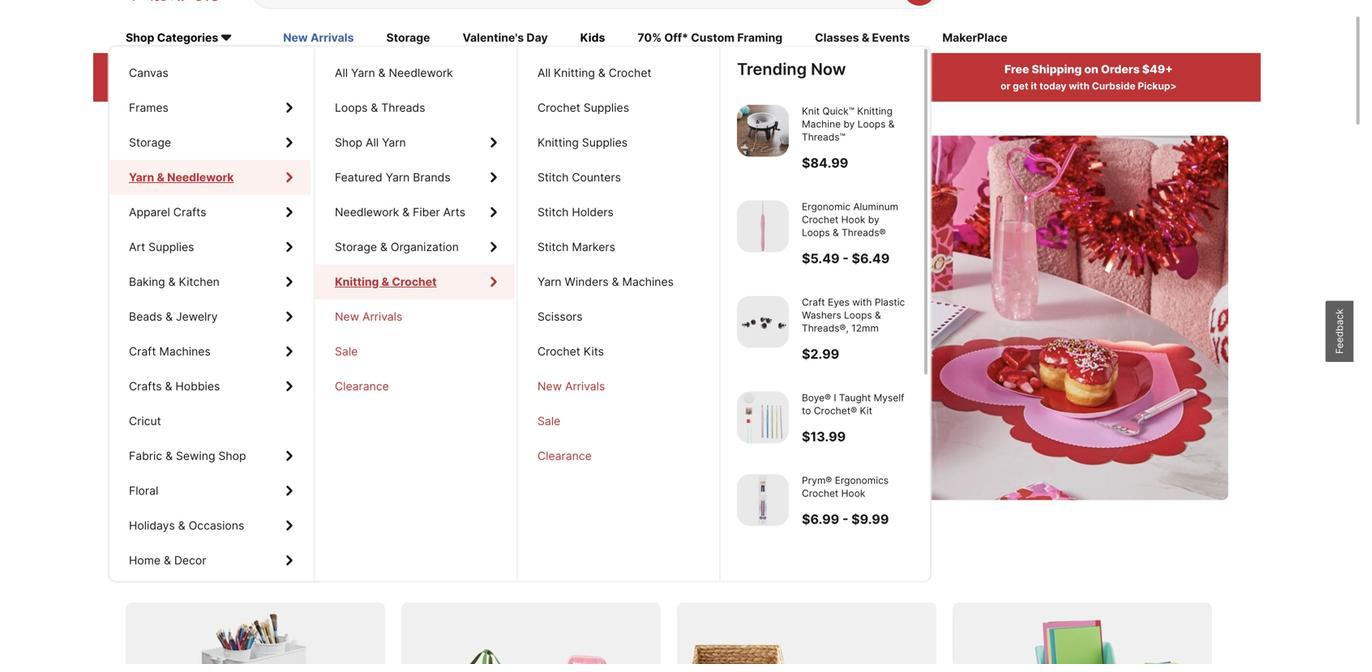 Task type: vqa. For each thing, say whether or not it's contained in the screenshot.
Lavender icon
no



Task type: locate. For each thing, give the bounding box(es) containing it.
table of valentines day decor image
[[126, 136, 1229, 501]]

new up 'and'
[[335, 310, 359, 324]]

frames link for storage
[[109, 90, 311, 125]]

2 horizontal spatial new
[[538, 380, 562, 394]]

winders
[[565, 275, 609, 289]]

decor for 70% off* custom framing
[[174, 554, 206, 568]]

loops up 12mm
[[844, 310, 872, 321]]

$5.49
[[802, 251, 840, 267]]

- right $5.49
[[843, 251, 849, 267]]

1 horizontal spatial it
[[1031, 80, 1037, 92]]

storage link for shop categories
[[109, 125, 311, 160]]

& inside "ergonomic aluminum crochet hook by loops & threads®"
[[833, 227, 839, 239]]

threads®
[[842, 227, 886, 239]]

storage link for 70% off* custom framing
[[109, 125, 311, 160]]

0 horizontal spatial it
[[214, 329, 227, 353]]

decor for valentine's day
[[174, 554, 206, 568]]

baking & kitchen
[[129, 275, 220, 289], [129, 275, 220, 289], [129, 275, 220, 289], [129, 275, 220, 289], [129, 275, 220, 289], [129, 275, 220, 289], [129, 275, 220, 289], [129, 275, 220, 289]]

crafts & hobbies for 70% off* custom framing
[[129, 380, 220, 394]]

yarn winders & machines
[[538, 275, 674, 289]]

1 vertical spatial stitch
[[538, 206, 569, 219]]

0 horizontal spatial by
[[844, 118, 855, 130]]

70%
[[638, 31, 662, 45]]

occasions for classes & events
[[189, 519, 244, 533]]

0 vertical spatial now
[[811, 59, 846, 79]]

new arrivals link down kits
[[518, 369, 718, 404]]

now up apply>
[[811, 59, 846, 79]]

baking & kitchen link for 70% off* custom framing
[[109, 265, 311, 300]]

$49+
[[1142, 63, 1173, 76]]

needlework for storage
[[167, 171, 231, 184]]

off inside 20% off all regular price purchases with code daily23us. exclusions apply>
[[205, 63, 223, 76]]

decor for shop categories
[[174, 554, 206, 568]]

art for valentine's day
[[129, 240, 145, 254]]

baking for classes & events
[[129, 275, 165, 289]]

all up code
[[225, 63, 240, 76]]

hook down the ergonomics at right bottom
[[841, 488, 866, 500]]

crochet inside prym® ergonomics crochet hook
[[802, 488, 839, 500]]

1 vertical spatial sale
[[538, 415, 561, 429]]

loops right the machine
[[858, 118, 886, 130]]

0 vertical spatial to
[[219, 222, 257, 272]]

baking
[[129, 275, 165, 289], [129, 275, 165, 289], [129, 275, 165, 289], [129, 275, 165, 289], [129, 275, 165, 289], [129, 275, 165, 289], [129, 275, 165, 289], [129, 275, 165, 289]]

arrivals down kits
[[565, 380, 605, 394]]

apparel crafts
[[129, 206, 206, 219], [129, 206, 206, 219], [129, 206, 206, 219], [129, 206, 206, 219], [129, 206, 206, 219], [129, 206, 206, 219], [129, 206, 206, 219], [129, 206, 206, 219]]

1 vertical spatial it
[[214, 329, 227, 353]]

apparel for valentine's day
[[129, 206, 170, 219]]

1 horizontal spatial on
[[1084, 63, 1099, 76]]

4 item undefined image from the top
[[737, 392, 789, 444]]

$9.99
[[852, 512, 889, 528]]

&
[[862, 31, 870, 45], [378, 66, 386, 80], [598, 66, 606, 80], [790, 80, 796, 92], [371, 101, 378, 115], [889, 118, 895, 130], [156, 171, 163, 184], [156, 171, 163, 184], [156, 171, 163, 184], [156, 171, 163, 184], [156, 171, 163, 184], [156, 171, 163, 184], [156, 171, 163, 184], [157, 171, 165, 184], [402, 206, 410, 219], [833, 227, 839, 239], [380, 240, 388, 254], [168, 275, 176, 289], [168, 275, 176, 289], [168, 275, 176, 289], [168, 275, 176, 289], [168, 275, 176, 289], [168, 275, 176, 289], [168, 275, 176, 289], [168, 275, 176, 289], [382, 275, 389, 289], [612, 275, 619, 289], [875, 310, 881, 321], [166, 310, 173, 324], [166, 310, 173, 324], [166, 310, 173, 324], [166, 310, 173, 324], [166, 310, 173, 324], [166, 310, 173, 324], [166, 310, 173, 324], [166, 310, 173, 324], [165, 380, 172, 394], [165, 380, 172, 394], [165, 380, 172, 394], [165, 380, 172, 394], [165, 380, 172, 394], [165, 380, 172, 394], [165, 380, 172, 394], [165, 380, 172, 394], [165, 450, 173, 463], [165, 450, 173, 463], [165, 450, 173, 463], [165, 450, 173, 463], [165, 450, 173, 463], [165, 450, 173, 463], [165, 450, 173, 463], [165, 450, 173, 463], [178, 519, 185, 533], [178, 519, 185, 533], [178, 519, 185, 533], [178, 519, 185, 533], [178, 519, 185, 533], [178, 519, 185, 533], [178, 519, 185, 533], [178, 519, 185, 533], [164, 554, 171, 568], [164, 554, 171, 568], [164, 554, 171, 568], [164, 554, 171, 568], [164, 554, 171, 568], [164, 554, 171, 568], [164, 554, 171, 568], [164, 554, 171, 568]]

1 vertical spatial arrivals
[[362, 310, 402, 324]]

knitting & crochet link
[[315, 265, 515, 300]]

0 vertical spatial off
[[205, 63, 223, 76]]

art supplies link for 70% off* custom framing
[[109, 230, 311, 265]]

new arrivals
[[283, 31, 354, 45], [335, 310, 402, 324], [538, 380, 605, 394]]

off up code
[[205, 63, 223, 76]]

2 hook from the top
[[841, 488, 866, 500]]

occasions for storage
[[189, 519, 244, 533]]

home for 70% off* custom framing
[[129, 554, 161, 568]]

0 horizontal spatial clearance
[[335, 380, 389, 394]]

holidays for shop categories
[[129, 519, 175, 533]]

holidays & occasions
[[129, 519, 244, 533], [129, 519, 244, 533], [129, 519, 244, 533], [129, 519, 244, 533], [129, 519, 244, 533], [129, 519, 244, 533], [129, 519, 244, 533], [129, 519, 244, 533]]

new arrivals up 'and'
[[335, 310, 402, 324]]

supplies inside 'link'
[[584, 101, 629, 115]]

1 vertical spatial now
[[208, 386, 233, 400]]

free shipping on orders $49+ or get it today with curbside pickup>
[[1001, 63, 1177, 92]]

crafts & hobbies link for 70% off* custom framing
[[109, 369, 311, 404]]

0 vertical spatial on
[[1084, 63, 1099, 76]]

frames link
[[109, 90, 311, 125], [109, 90, 311, 125], [109, 90, 311, 125], [109, 90, 311, 125], [109, 90, 311, 125], [109, 90, 311, 125], [109, 90, 311, 125], [109, 90, 311, 125]]

0 horizontal spatial now
[[208, 386, 233, 400]]

storage link for storage
[[109, 125, 311, 160]]

sale link down crochet kits link
[[518, 404, 718, 439]]

item undefined image left washers
[[737, 296, 789, 348]]

crochet down the prym®
[[802, 488, 839, 500]]

yarn & needlework
[[129, 171, 231, 184], [129, 171, 231, 184], [129, 171, 231, 184], [129, 171, 231, 184], [129, 171, 231, 184], [129, 171, 231, 184], [129, 171, 231, 184], [129, 171, 234, 184]]

hook inside prym® ergonomics crochet hook
[[841, 488, 866, 500]]

hook inside "ergonomic aluminum crochet hook by loops & threads®"
[[841, 214, 866, 226]]

by down quick™
[[844, 118, 855, 130]]

0 horizontal spatial day
[[158, 268, 230, 317]]

storage link for kids
[[109, 125, 311, 160]]

off*
[[664, 31, 688, 45]]

40%
[[266, 222, 348, 272]]

crochet inside 'link'
[[538, 101, 580, 115]]

apparel for 70% off* custom framing
[[129, 206, 170, 219]]

1 horizontal spatial with
[[852, 297, 872, 309]]

1 hook from the top
[[841, 214, 866, 226]]

2 stitch from the top
[[538, 206, 569, 219]]

stitch up stitch holders
[[538, 171, 569, 184]]

1 horizontal spatial new
[[335, 310, 359, 324]]

get
[[1013, 80, 1029, 92]]

frames
[[129, 101, 169, 115], [129, 101, 169, 115], [129, 101, 169, 115], [129, 101, 169, 115], [129, 101, 169, 115], [129, 101, 169, 115], [129, 101, 169, 115], [129, 101, 169, 115]]

& inside earn 9% in rewards when you use your michaels™ credit card.³ details & apply>
[[790, 80, 796, 92]]

0 vertical spatial stitch
[[538, 171, 569, 184]]

1 vertical spatial new arrivals link
[[315, 300, 515, 335]]

arrivals up purchases
[[311, 31, 354, 45]]

art for 70% off* custom framing
[[129, 240, 145, 254]]

supplies for art supplies link associated with shop categories
[[149, 240, 194, 254]]

3 item undefined image from the top
[[737, 296, 789, 348]]

decor for classes & events
[[174, 554, 206, 568]]

canvas for 70% off* custom framing
[[129, 66, 168, 80]]

with
[[181, 80, 202, 92], [1069, 80, 1090, 92], [852, 297, 872, 309]]

baking & kitchen link
[[109, 265, 311, 300], [109, 265, 311, 300], [109, 265, 311, 300], [109, 265, 311, 300], [109, 265, 311, 300], [109, 265, 311, 300], [109, 265, 311, 300], [109, 265, 311, 300]]

brands
[[413, 171, 451, 184]]

1 vertical spatial day
[[158, 268, 230, 317]]

with right today
[[1069, 80, 1090, 92]]

item undefined image down the details on the right top
[[737, 105, 789, 157]]

sewing for valentine's day
[[176, 450, 215, 463]]

fabric for classes & events
[[129, 450, 162, 463]]

1 vertical spatial clearance
[[538, 450, 592, 463]]

on inside free shipping on orders $49+ or get it today with curbside pickup>
[[1084, 63, 1099, 76]]

1 vertical spatial hook
[[841, 488, 866, 500]]

crochet left kits
[[538, 345, 580, 359]]

1 vertical spatial clearance link
[[518, 439, 718, 474]]

hobbies for storage
[[176, 380, 220, 394]]

yarn & needlework link for classes & events
[[109, 160, 311, 195]]

2 vertical spatial new arrivals
[[538, 380, 605, 394]]

categories
[[157, 31, 218, 45]]

with right eyes
[[852, 297, 872, 309]]

loops down apply> in the top of the page
[[335, 101, 368, 115]]

fabric & sewing shop link for 70% off* custom framing
[[109, 439, 311, 474]]

1 horizontal spatial to
[[802, 405, 811, 417]]

1 vertical spatial new
[[335, 310, 359, 324]]

it right make
[[214, 329, 227, 353]]

threads®,
[[802, 323, 849, 334]]

yarn & needlework link
[[109, 160, 311, 195], [109, 160, 311, 195], [109, 160, 311, 195], [109, 160, 311, 195], [109, 160, 311, 195], [109, 160, 311, 195], [109, 160, 311, 195], [109, 160, 311, 195]]

holidays & occasions link for classes & events
[[109, 509, 311, 544]]

all up when
[[538, 66, 551, 80]]

cricut link
[[109, 404, 311, 439], [109, 404, 311, 439], [109, 404, 311, 439], [109, 404, 311, 439], [109, 404, 311, 439], [109, 404, 311, 439], [109, 404, 311, 439], [109, 404, 311, 439]]

arrivals down knitting & crochet
[[362, 310, 402, 324]]

floral link for shop categories
[[109, 474, 311, 509]]

valentine's inside up to 40% off valentine's day supplies
[[425, 222, 625, 272]]

home for classes & events
[[129, 554, 161, 568]]

crochet supplies
[[538, 101, 629, 115]]

0 vertical spatial day
[[527, 31, 548, 45]]

1 horizontal spatial by
[[868, 214, 880, 226]]

cricut link for classes & events
[[109, 404, 311, 439]]

art for new arrivals
[[129, 240, 145, 254]]

clearance link
[[315, 369, 515, 404], [518, 439, 718, 474]]

all yarn & needlework
[[335, 66, 453, 80]]

loops inside "ergonomic aluminum crochet hook by loops & threads®"
[[802, 227, 830, 239]]

new arrivals up price
[[283, 31, 354, 45]]

fabric & sewing shop for valentine's day
[[129, 450, 246, 463]]

0 vertical spatial -
[[843, 251, 849, 267]]

1 vertical spatial new arrivals
[[335, 310, 402, 324]]

beads & jewelry link for 70% off* custom framing
[[109, 300, 311, 335]]

crafts & hobbies
[[129, 380, 220, 394], [129, 380, 220, 394], [129, 380, 220, 394], [129, 380, 220, 394], [129, 380, 220, 394], [129, 380, 220, 394], [129, 380, 220, 394], [129, 380, 220, 394]]

stitch left the markers
[[538, 240, 569, 254]]

baking & kitchen for classes & events
[[129, 275, 220, 289]]

supplies for art supplies link related to kids
[[149, 240, 194, 254]]

sale down the crochet kits
[[538, 415, 561, 429]]

now inside "button"
[[208, 386, 233, 400]]

knitting right quick™
[[857, 105, 893, 117]]

1 vertical spatial by
[[868, 214, 880, 226]]

holidays & occasions link for 70% off* custom framing
[[109, 509, 311, 544]]

1 vertical spatial valentine's
[[425, 222, 625, 272]]

$5.49 - $6.49
[[802, 251, 890, 267]]

5 item undefined image from the top
[[737, 475, 789, 527]]

frames for valentine's day
[[129, 101, 169, 115]]

with down 20%
[[181, 80, 202, 92]]

and
[[334, 329, 368, 353]]

1 horizontal spatial arrivals
[[362, 310, 402, 324]]

1 horizontal spatial sale link
[[518, 404, 718, 439]]

crafts & hobbies for valentine's day
[[129, 380, 220, 394]]

needlework
[[389, 66, 453, 80], [167, 171, 231, 184], [167, 171, 231, 184], [167, 171, 231, 184], [167, 171, 231, 184], [167, 171, 231, 184], [167, 171, 231, 184], [167, 171, 231, 184], [167, 171, 234, 184], [335, 206, 399, 219]]

2 item undefined image from the top
[[737, 201, 789, 253]]

off up knitting & crochet
[[357, 222, 416, 272]]

apparel crafts link for shop categories
[[109, 195, 311, 230]]

supplies for crochet supplies 'link'
[[584, 101, 629, 115]]

free
[[1005, 63, 1029, 76]]

day
[[527, 31, 548, 45], [158, 268, 230, 317]]

loops inside knit quick™ knitting machine by loops & threads™
[[858, 118, 886, 130]]

0 vertical spatial sale link
[[315, 335, 515, 369]]

canvas link for storage
[[109, 56, 311, 90]]

home & decor link for storage
[[109, 544, 311, 579]]

on up curbside
[[1084, 63, 1099, 76]]

frames for kids
[[129, 101, 169, 115]]

0 vertical spatial it
[[1031, 80, 1037, 92]]

0 horizontal spatial clearance link
[[315, 369, 515, 404]]

by for $84.99
[[844, 118, 855, 130]]

1 horizontal spatial sale
[[538, 415, 561, 429]]

trending
[[737, 59, 807, 79]]

0 horizontal spatial on
[[177, 557, 201, 581]]

myself
[[874, 392, 905, 404]]

to right up
[[219, 222, 257, 272]]

to
[[219, 222, 257, 272], [802, 405, 811, 417]]

sewing for new arrivals
[[176, 450, 215, 463]]

1 vertical spatial -
[[842, 512, 849, 528]]

with inside craft eyes with plastic washers loops & threads®, 12mm
[[852, 297, 872, 309]]

2 horizontal spatial with
[[1069, 80, 1090, 92]]

jewelry for storage
[[176, 310, 218, 324]]

art
[[129, 240, 145, 254], [129, 240, 145, 254], [129, 240, 145, 254], [129, 240, 145, 254], [129, 240, 145, 254], [129, 240, 145, 254], [129, 240, 145, 254], [129, 240, 145, 254]]

sale link
[[315, 335, 515, 369], [518, 404, 718, 439]]

in
[[683, 63, 694, 76]]

apparel crafts for classes & events
[[129, 206, 206, 219]]

storage & organization link
[[315, 230, 515, 265]]

0 horizontal spatial arrivals
[[311, 31, 354, 45]]

save on creative storage for every space.
[[126, 557, 518, 581]]

art supplies for kids
[[129, 240, 194, 254]]

0 vertical spatial clearance link
[[315, 369, 515, 404]]

stitch left holders
[[538, 206, 569, 219]]

art supplies link
[[109, 230, 311, 265], [109, 230, 311, 265], [109, 230, 311, 265], [109, 230, 311, 265], [109, 230, 311, 265], [109, 230, 311, 265], [109, 230, 311, 265], [109, 230, 311, 265]]

storage for shop categories
[[129, 136, 171, 150]]

make it handmade and heartfelt.
[[158, 329, 459, 353]]

by inside knit quick™ knitting machine by loops & threads™
[[844, 118, 855, 130]]

fabric & sewing shop link
[[109, 439, 311, 474], [109, 439, 311, 474], [109, 439, 311, 474], [109, 439, 311, 474], [109, 439, 311, 474], [109, 439, 311, 474], [109, 439, 311, 474], [109, 439, 311, 474]]

new for middle the new arrivals link
[[335, 310, 359, 324]]

fabric & sewing shop
[[129, 450, 246, 463], [129, 450, 246, 463], [129, 450, 246, 463], [129, 450, 246, 463], [129, 450, 246, 463], [129, 450, 246, 463], [129, 450, 246, 463], [129, 450, 246, 463]]

loops up $5.49
[[802, 227, 830, 239]]

home & decor link for new arrivals
[[109, 544, 311, 579]]

card.³
[[722, 80, 752, 92]]

hook up threads®
[[841, 214, 866, 226]]

machine
[[802, 118, 841, 130]]

craft machines link for new arrivals
[[109, 335, 311, 369]]

every
[[396, 557, 450, 581]]

0 vertical spatial by
[[844, 118, 855, 130]]

9%
[[663, 63, 681, 76]]

jewelry for classes & events
[[176, 310, 218, 324]]

frames for storage
[[129, 101, 169, 115]]

by for $5.49 - $6.49
[[868, 214, 880, 226]]

shop all yarn link
[[315, 125, 515, 160]]

2 vertical spatial new
[[538, 380, 562, 394]]

crochet down when
[[538, 101, 580, 115]]

fabric & sewing shop for kids
[[129, 450, 246, 463]]

0 vertical spatial clearance
[[335, 380, 389, 394]]

0 vertical spatial hook
[[841, 214, 866, 226]]

creative
[[205, 557, 282, 581]]

occasions for valentine's day
[[189, 519, 244, 533]]

hobbies for valentine's day
[[176, 380, 220, 394]]

1 horizontal spatial clearance
[[538, 450, 592, 463]]

sale link down knitting & crochet link
[[315, 335, 515, 369]]

organization
[[391, 240, 459, 254]]

apparel for new arrivals
[[129, 206, 170, 219]]

$13.99
[[802, 429, 846, 445]]

0 vertical spatial sale
[[335, 345, 358, 359]]

2 vertical spatial new arrivals link
[[518, 369, 718, 404]]

by inside "ergonomic aluminum crochet hook by loops & threads®"
[[868, 214, 880, 226]]

0 horizontal spatial to
[[219, 222, 257, 272]]

1 vertical spatial to
[[802, 405, 811, 417]]

loops inside craft eyes with plastic washers loops & threads®, 12mm
[[844, 310, 872, 321]]

0 horizontal spatial new
[[283, 31, 308, 45]]

fiber
[[413, 206, 440, 219]]

craft machines link for kids
[[109, 335, 311, 369]]

cricut for kids
[[129, 415, 161, 429]]

all yarn & needlework link
[[315, 56, 515, 90]]

1 vertical spatial off
[[357, 222, 416, 272]]

apparel
[[129, 206, 170, 219], [129, 206, 170, 219], [129, 206, 170, 219], [129, 206, 170, 219], [129, 206, 170, 219], [129, 206, 170, 219], [129, 206, 170, 219], [129, 206, 170, 219]]

needlework & fiber arts
[[335, 206, 466, 219]]

1 horizontal spatial now
[[811, 59, 846, 79]]

kitchen for shop categories
[[179, 275, 220, 289]]

- right $6.99
[[842, 512, 849, 528]]

shop inside shop now "button"
[[178, 386, 205, 400]]

new arrivals link up price
[[283, 30, 354, 48]]

knitting down storage & organization
[[335, 275, 379, 289]]

canvas link for classes & events
[[109, 56, 311, 90]]

canvas link
[[109, 56, 311, 90], [109, 56, 311, 90], [109, 56, 311, 90], [109, 56, 311, 90], [109, 56, 311, 90], [109, 56, 311, 90], [109, 56, 311, 90], [109, 56, 311, 90]]

0 vertical spatial new arrivals
[[283, 31, 354, 45]]

boye®
[[802, 392, 831, 404]]

crochet down ergonomic
[[802, 214, 839, 226]]

daily23us.
[[230, 80, 287, 92]]

fabric & sewing shop link for shop categories
[[109, 439, 311, 474]]

sale
[[335, 345, 358, 359], [538, 415, 561, 429]]

baking & kitchen link for storage
[[109, 265, 311, 300]]

3 stitch from the top
[[538, 240, 569, 254]]

sewing for shop categories
[[176, 450, 215, 463]]

on right save
[[177, 557, 201, 581]]

1 item undefined image from the top
[[737, 105, 789, 157]]

fabric & sewing shop for 70% off* custom framing
[[129, 450, 246, 463]]

- for $6.99
[[842, 512, 849, 528]]

day up make
[[158, 268, 230, 317]]

day up when
[[527, 31, 548, 45]]

0 horizontal spatial off
[[205, 63, 223, 76]]

jewelry
[[176, 310, 218, 324], [176, 310, 218, 324], [176, 310, 218, 324], [176, 310, 218, 324], [176, 310, 218, 324], [176, 310, 218, 324], [176, 310, 218, 324], [176, 310, 218, 324]]

new arrivals down the crochet kits
[[538, 380, 605, 394]]

hobbies
[[176, 380, 220, 394], [176, 380, 220, 394], [176, 380, 220, 394], [176, 380, 220, 394], [176, 380, 220, 394], [176, 380, 220, 394], [176, 380, 220, 394], [176, 380, 220, 394]]

exclusions
[[289, 80, 341, 92]]

item undefined image left the prym®
[[737, 475, 789, 527]]

occasions
[[189, 519, 244, 533], [189, 519, 244, 533], [189, 519, 244, 533], [189, 519, 244, 533], [189, 519, 244, 533], [189, 519, 244, 533], [189, 519, 244, 533], [189, 519, 244, 533]]

new down the crochet kits
[[538, 380, 562, 394]]

2 horizontal spatial arrivals
[[565, 380, 605, 394]]

1 horizontal spatial off
[[357, 222, 416, 272]]

apply>
[[343, 80, 376, 92]]

1 horizontal spatial clearance link
[[518, 439, 718, 474]]

1 vertical spatial sale link
[[518, 404, 718, 439]]

floral
[[129, 485, 158, 498], [129, 485, 158, 498], [129, 485, 158, 498], [129, 485, 158, 498], [129, 485, 158, 498], [129, 485, 158, 498], [129, 485, 158, 498], [129, 485, 158, 498]]

frames for new arrivals
[[129, 101, 169, 115]]

apply>
[[799, 80, 833, 92]]

it right get
[[1031, 80, 1037, 92]]

1 stitch from the top
[[538, 171, 569, 184]]

0 horizontal spatial with
[[181, 80, 202, 92]]

crochet up your
[[609, 66, 652, 80]]

now down make
[[208, 386, 233, 400]]

art supplies for storage
[[129, 240, 194, 254]]

machines
[[622, 275, 674, 289], [159, 345, 211, 359], [159, 345, 211, 359], [159, 345, 211, 359], [159, 345, 211, 359], [159, 345, 211, 359], [159, 345, 211, 359], [159, 345, 211, 359], [159, 345, 211, 359]]

crafts & hobbies link
[[109, 369, 311, 404], [109, 369, 311, 404], [109, 369, 311, 404], [109, 369, 311, 404], [109, 369, 311, 404], [109, 369, 311, 404], [109, 369, 311, 404], [109, 369, 311, 404]]

item undefined image
[[737, 105, 789, 157], [737, 201, 789, 253], [737, 296, 789, 348], [737, 392, 789, 444], [737, 475, 789, 527]]

supplies inside up to 40% off valentine's day supplies
[[239, 268, 396, 317]]

fabric for valentine's day
[[129, 450, 162, 463]]

item undefined image left boye®
[[737, 392, 789, 444]]

jewelry for valentine's day
[[176, 310, 218, 324]]

by down aluminum
[[868, 214, 880, 226]]

sale right handmade
[[335, 345, 358, 359]]

shop now
[[178, 386, 233, 400]]

0 vertical spatial valentine's
[[463, 31, 524, 45]]

holiday storage containers image
[[401, 603, 661, 665]]

0 vertical spatial new
[[283, 31, 308, 45]]

to down boye®
[[802, 405, 811, 417]]

new arrivals link down knitting & crochet
[[315, 300, 515, 335]]

loops for $5.49 - $6.49
[[802, 227, 830, 239]]

it
[[1031, 80, 1037, 92], [214, 329, 227, 353]]

item undefined image left $5.49
[[737, 201, 789, 253]]

new up price
[[283, 31, 308, 45]]

handmade
[[232, 329, 329, 353]]

2 vertical spatial stitch
[[538, 240, 569, 254]]

cricut for classes & events
[[129, 415, 161, 429]]

needlework for 70% off* custom framing
[[167, 171, 231, 184]]



Task type: describe. For each thing, give the bounding box(es) containing it.
beads & jewelry for kids
[[129, 310, 218, 324]]

beads for storage
[[129, 310, 162, 324]]

valentine's day link
[[463, 30, 548, 48]]

crafts & hobbies link for storage
[[109, 369, 311, 404]]

yarn & needlework link for new arrivals
[[109, 160, 311, 195]]

crochet inside "ergonomic aluminum crochet hook by loops & threads®"
[[802, 214, 839, 226]]

$6.49
[[852, 251, 890, 267]]

or
[[1001, 80, 1011, 92]]

all knitting & crochet link
[[518, 56, 718, 90]]

fabric for new arrivals
[[129, 450, 162, 463]]

fabric & sewing shop link for new arrivals
[[109, 439, 311, 474]]

to inside up to 40% off valentine's day supplies
[[219, 222, 257, 272]]

colorful plastic storage bins image
[[953, 603, 1212, 665]]

occasions for shop categories
[[189, 519, 244, 533]]

holidays for new arrivals
[[129, 519, 175, 533]]

all up apply> in the top of the page
[[335, 66, 348, 80]]

stitch counters
[[538, 171, 621, 184]]

stitch for stitch holders
[[538, 206, 569, 219]]

kitchen for storage
[[179, 275, 220, 289]]

needlework & fiber arts link
[[315, 195, 515, 230]]

beads & jewelry link for shop categories
[[109, 300, 311, 335]]

beads & jewelry for classes & events
[[129, 310, 218, 324]]

canvas for kids
[[129, 66, 168, 80]]

fabric & sewing shop for classes & events
[[129, 450, 246, 463]]

today
[[1040, 80, 1067, 92]]

it inside free shipping on orders $49+ or get it today with curbside pickup>
[[1031, 80, 1037, 92]]

knitting up stitch counters
[[538, 136, 579, 150]]

crafts & hobbies link for new arrivals
[[109, 369, 311, 404]]

& inside knit quick™ knitting machine by loops & threads™
[[889, 118, 895, 130]]

knitting up you
[[554, 66, 595, 80]]

home & decor for classes & events
[[129, 554, 206, 568]]

apparel crafts link for storage
[[109, 195, 311, 230]]

crochet®
[[814, 405, 857, 417]]

knitting supplies link
[[518, 125, 718, 160]]

beads & jewelry link for storage
[[109, 300, 311, 335]]

new arrivals for middle the new arrivals link
[[335, 310, 402, 324]]

threads™
[[802, 131, 846, 143]]

prym® ergonomics crochet hook
[[802, 475, 889, 500]]

counters
[[572, 171, 621, 184]]

makerplace
[[943, 31, 1008, 45]]

up
[[158, 222, 210, 272]]

kit
[[860, 405, 873, 417]]

art supplies for shop categories
[[129, 240, 194, 254]]

jewelry for shop categories
[[176, 310, 218, 324]]

supplies for art supplies link for new arrivals
[[149, 240, 194, 254]]

trending now
[[737, 59, 846, 79]]

holidays & occasions for kids
[[129, 519, 244, 533]]

yarn & needlework link for shop categories
[[109, 160, 311, 195]]

knitting supplies
[[538, 136, 628, 150]]

details
[[754, 80, 788, 92]]

to inside boye® i taught myself to crochet® kit
[[802, 405, 811, 417]]

all inside 20% off all regular price purchases with code daily23us. exclusions apply>
[[225, 63, 240, 76]]

home for kids
[[129, 554, 161, 568]]

baking & kitchen for valentine's day
[[129, 275, 220, 289]]

i
[[834, 392, 836, 404]]

storage
[[287, 557, 360, 581]]

loops for $84.99
[[858, 118, 886, 130]]

yarn winders & machines link
[[518, 265, 718, 300]]

threads
[[381, 101, 425, 115]]

knitting inside knit quick™ knitting machine by loops & threads™
[[857, 105, 893, 117]]

home & decor for shop categories
[[129, 554, 206, 568]]

classes & events
[[815, 31, 910, 45]]

aluminum
[[853, 201, 899, 213]]

apparel crafts link for classes & events
[[109, 195, 311, 230]]

framing
[[737, 31, 783, 45]]

shop all yarn
[[335, 136, 406, 150]]

home & decor link for shop categories
[[109, 544, 311, 579]]

kids
[[580, 31, 605, 45]]

stitch markers
[[538, 240, 615, 254]]

needlework for new arrivals
[[167, 171, 231, 184]]

off inside up to 40% off valentine's day supplies
[[357, 222, 416, 272]]

fabric for kids
[[129, 450, 162, 463]]

holidays & occasions link for storage
[[109, 509, 311, 544]]

0 vertical spatial new arrivals link
[[283, 30, 354, 48]]

white rolling cart with art supplies image
[[126, 603, 385, 665]]

classes & events link
[[815, 30, 910, 48]]

hobbies for new arrivals
[[176, 380, 220, 394]]

1 horizontal spatial day
[[527, 31, 548, 45]]

fabric & sewing shop link for storage
[[109, 439, 311, 474]]

shop categories link
[[126, 30, 251, 48]]

cricut for 70% off* custom framing
[[129, 415, 161, 429]]

2 vertical spatial arrivals
[[565, 380, 605, 394]]

70% off* custom framing
[[638, 31, 783, 45]]

machines for valentine's day
[[159, 345, 211, 359]]

loops & threads link
[[315, 90, 515, 125]]

eyes
[[828, 297, 850, 309]]

storage for kids
[[129, 136, 171, 150]]

supplies for 70% off* custom framing art supplies link
[[149, 240, 194, 254]]

all down loops & threads at left
[[366, 136, 379, 150]]

craft machines for 70% off* custom framing
[[129, 345, 211, 359]]

yarn & needlework link for kids
[[109, 160, 311, 195]]

code
[[204, 80, 228, 92]]

baking & kitchen for kids
[[129, 275, 220, 289]]

floral for classes & events
[[129, 485, 158, 498]]

ergonomic aluminum crochet hook by loops & threads®
[[802, 201, 899, 239]]

rewards
[[696, 63, 745, 76]]

markers
[[572, 240, 615, 254]]

craft for new arrivals
[[129, 345, 156, 359]]

stitch counters link
[[518, 160, 718, 195]]

craft machines for classes & events
[[129, 345, 211, 359]]

decor for storage
[[174, 554, 206, 568]]

frames link for classes & events
[[109, 90, 311, 125]]

beads & jewelry for valentine's day
[[129, 310, 218, 324]]

beads for 70% off* custom framing
[[129, 310, 162, 324]]

fabric & sewing shop link for valentine's day
[[109, 439, 311, 474]]

crochet kits
[[538, 345, 604, 359]]

holidays & occasions for valentine's day
[[129, 519, 244, 533]]

craft inside craft eyes with plastic washers loops & threads®, 12mm
[[802, 297, 825, 309]]

jewelry for kids
[[176, 310, 218, 324]]

curbside
[[1092, 80, 1136, 92]]

beads & jewelry link for new arrivals
[[109, 300, 311, 335]]

art supplies link for shop categories
[[109, 230, 311, 265]]

home & decor link for classes & events
[[109, 544, 311, 579]]

holidays & occasions for storage
[[129, 519, 244, 533]]

for
[[365, 557, 392, 581]]

supplies for art supplies link associated with storage
[[149, 240, 194, 254]]

knit quick™ knitting machine by loops & threads™
[[802, 105, 895, 143]]

scissors link
[[518, 300, 718, 335]]

art supplies link for new arrivals
[[109, 230, 311, 265]]

cricut link for valentine's day
[[109, 404, 311, 439]]

you
[[576, 80, 593, 92]]

crochet supplies link
[[518, 90, 718, 125]]

with inside 20% off all regular price purchases with code daily23us. exclusions apply>
[[181, 80, 202, 92]]

heartfelt.
[[373, 329, 459, 353]]

three water hyacinth baskets in white, brown and tan image
[[677, 603, 937, 665]]

0 horizontal spatial sale
[[335, 345, 358, 359]]

yarn & needlework for valentine's day
[[129, 171, 231, 184]]

earn
[[635, 63, 661, 76]]

machines for shop categories
[[159, 345, 211, 359]]

scissors
[[538, 310, 583, 324]]

washers
[[802, 310, 841, 321]]

shipping
[[1032, 63, 1082, 76]]

supplies for knitting supplies link
[[582, 136, 628, 150]]

apparel crafts link for 70% off* custom framing
[[109, 195, 311, 230]]

ergonomics
[[835, 475, 889, 487]]

save
[[126, 557, 172, 581]]

craft machines for new arrivals
[[129, 345, 211, 359]]

& inside craft eyes with plastic washers loops & threads®, 12mm
[[875, 310, 881, 321]]

all knitting & crochet
[[538, 66, 652, 80]]

art supplies for classes & events
[[129, 240, 194, 254]]

with inside free shipping on orders $49+ or get it today with curbside pickup>
[[1069, 80, 1090, 92]]

earn 9% in rewards when you use your michaels™ credit card.³ details & apply>
[[547, 63, 833, 92]]

beads & jewelry for storage
[[129, 310, 218, 324]]

art for kids
[[129, 240, 145, 254]]

loops inside loops & threads link
[[335, 101, 368, 115]]

kids link
[[580, 30, 605, 48]]

needlework for kids
[[167, 171, 231, 184]]

home & decor for kids
[[129, 554, 206, 568]]

yarn & needlework for new arrivals
[[129, 171, 231, 184]]

quick™
[[823, 105, 855, 117]]

frames link for shop categories
[[109, 90, 311, 125]]

new arrivals for bottommost the new arrivals link
[[538, 380, 605, 394]]

0 horizontal spatial sale link
[[315, 335, 515, 369]]

michaels™
[[639, 80, 688, 92]]

70% off* custom framing link
[[638, 30, 783, 48]]

boye® i taught myself to crochet® kit
[[802, 392, 905, 417]]

fabric & sewing shop link for classes & events
[[109, 439, 311, 474]]

events
[[872, 31, 910, 45]]

plastic
[[875, 297, 905, 309]]

0 vertical spatial arrivals
[[311, 31, 354, 45]]

up to 40% off valentine's day supplies
[[158, 222, 625, 317]]

day inside up to 40% off valentine's day supplies
[[158, 268, 230, 317]]

classes
[[815, 31, 859, 45]]

yarn & needlework for kids
[[129, 171, 231, 184]]

decor for kids
[[174, 554, 206, 568]]

pickup>
[[1138, 80, 1177, 92]]

storage & organization
[[335, 240, 459, 254]]

20%
[[177, 63, 202, 76]]

craft for valentine's day
[[129, 345, 156, 359]]

shop categories
[[126, 31, 218, 45]]

home for new arrivals
[[129, 554, 161, 568]]

price
[[289, 63, 318, 76]]

stitch markers link
[[518, 230, 718, 265]]

shop inside the shop all yarn link
[[335, 136, 363, 150]]

crafts & hobbies link for valentine's day
[[109, 369, 311, 404]]

craft machines link for 70% off* custom framing
[[109, 335, 311, 369]]

orders
[[1101, 63, 1140, 76]]

crochet down storage & organization link
[[392, 275, 437, 289]]

craft eyes with plastic washers loops & threads®, 12mm
[[802, 297, 905, 334]]

knitting & crochet
[[335, 275, 437, 289]]

home for shop categories
[[129, 554, 161, 568]]

occasions for kids
[[189, 519, 244, 533]]

frames for 70% off* custom framing
[[129, 101, 169, 115]]

your
[[615, 80, 637, 92]]

crafts & hobbies for new arrivals
[[129, 380, 220, 394]]

home & decor link for valentine's day
[[109, 544, 311, 579]]

home & decor for valentine's day
[[129, 554, 206, 568]]

frames link for new arrivals
[[109, 90, 311, 125]]

loops & threads
[[335, 101, 425, 115]]

use
[[596, 80, 613, 92]]

1 vertical spatial on
[[177, 557, 201, 581]]

beads for shop categories
[[129, 310, 162, 324]]

knit
[[802, 105, 820, 117]]

apparel crafts for shop categories
[[129, 206, 206, 219]]

shop now button
[[158, 374, 252, 413]]

baking & kitchen for 70% off* custom framing
[[129, 275, 220, 289]]

storage for new arrivals
[[129, 136, 171, 150]]

storage for valentine's day
[[129, 136, 171, 150]]

shop inside the shop categories link
[[126, 31, 154, 45]]

kits
[[584, 345, 604, 359]]



